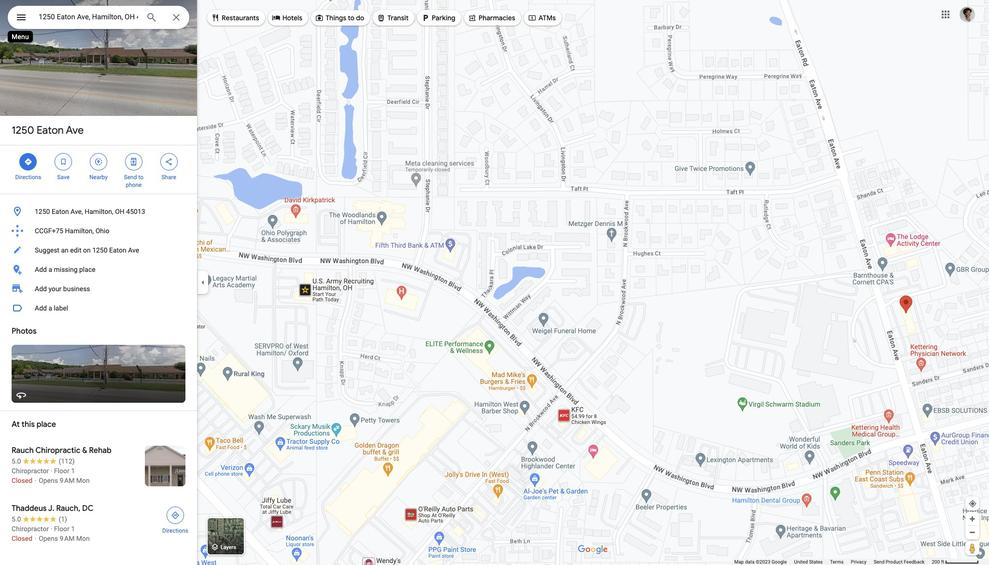 Task type: describe. For each thing, give the bounding box(es) containing it.
ave,
[[71, 208, 83, 216]]

1250 for 1250 eaton ave, hamilton, oh 45013
[[35, 208, 50, 216]]

chiropractor for rauch
[[12, 467, 49, 475]]

at
[[12, 420, 20, 430]]

to inside  things to do
[[348, 14, 355, 22]]

200
[[933, 560, 941, 565]]

 button
[[8, 6, 35, 31]]

show street view coverage image
[[966, 541, 980, 556]]

1250 eaton ave, hamilton, oh 45013 button
[[0, 202, 197, 221]]

opens for chiropractic
[[39, 477, 58, 485]]

chiropractor for thaddeus
[[12, 525, 49, 533]]

&
[[82, 446, 87, 456]]

closed for thaddeus j. rauch, dc
[[12, 535, 32, 543]]

suggest
[[35, 246, 59, 254]]

thaddeus
[[12, 504, 47, 514]]

parking
[[432, 14, 456, 22]]

©2023
[[756, 560, 771, 565]]


[[377, 13, 386, 23]]

send product feedback
[[874, 560, 925, 565]]

 hotels
[[272, 13, 303, 23]]

1 for &
[[71, 467, 75, 475]]


[[315, 13, 324, 23]]

feedback
[[904, 560, 925, 565]]

add your business
[[35, 285, 90, 293]]

hotels
[[283, 14, 303, 22]]

5.0 stars 1 reviews image
[[12, 515, 67, 524]]

5.0 for thaddeus
[[12, 516, 21, 523]]

add for add a label
[[35, 304, 47, 312]]

data
[[746, 560, 755, 565]]

1250 eaton ave, hamilton, oh 45013
[[35, 208, 145, 216]]

⋅ for rauch
[[34, 477, 37, 485]]

layers
[[221, 545, 236, 551]]

share
[[162, 174, 176, 181]]

dc
[[82, 504, 93, 514]]

zoom out image
[[970, 529, 977, 536]]


[[59, 157, 68, 167]]

actions for 1250 eaton ave region
[[0, 145, 197, 194]]


[[421, 13, 430, 23]]

9 am for chiropractic
[[60, 477, 75, 485]]

45013
[[126, 208, 145, 216]]

add a label button
[[0, 299, 197, 318]]

 things to do
[[315, 13, 365, 23]]

rehab
[[89, 446, 112, 456]]

edit
[[70, 246, 81, 254]]

directions image
[[171, 511, 180, 520]]

things
[[326, 14, 347, 22]]

privacy
[[852, 560, 867, 565]]

 search field
[[8, 6, 189, 31]]

5.0 stars 112 reviews image
[[12, 457, 75, 466]]

an
[[61, 246, 69, 254]]

1250 for 1250 eaton ave
[[12, 124, 34, 137]]

add your business link
[[0, 279, 197, 299]]

0 horizontal spatial ave
[[66, 124, 84, 137]]

ft
[[942, 560, 945, 565]]

ccgf+75
[[35, 227, 63, 235]]

do
[[356, 14, 365, 22]]

rauch chiropractic & rehab
[[12, 446, 112, 456]]

 atms
[[528, 13, 556, 23]]

united states
[[795, 560, 823, 565]]

1250 eaton ave main content
[[0, 0, 197, 565]]

200 ft button
[[933, 560, 980, 565]]

opens for j.
[[39, 535, 58, 543]]

add for add your business
[[35, 285, 47, 293]]

label
[[54, 304, 68, 312]]

states
[[810, 560, 823, 565]]

map data ©2023 google
[[735, 560, 787, 565]]

send to phone
[[124, 174, 144, 188]]

privacy button
[[852, 559, 867, 565]]


[[528, 13, 537, 23]]

google account: tariq douglas  
(tariq.douglas@adept.ai) image
[[960, 7, 976, 22]]


[[24, 157, 33, 167]]

atms
[[539, 14, 556, 22]]

a for missing
[[49, 266, 52, 274]]

rauch,
[[56, 504, 80, 514]]



Task type: locate. For each thing, give the bounding box(es) containing it.
· for chiropractic
[[51, 467, 52, 475]]

directions down directions image
[[162, 528, 188, 535]]

thaddeus j. rauch, dc
[[12, 504, 93, 514]]

mon for &
[[76, 477, 90, 485]]

·
[[51, 467, 52, 475], [51, 525, 52, 533]]

1 vertical spatial ⋅
[[34, 535, 37, 543]]

· down 5.0 stars 112 reviews image
[[51, 467, 52, 475]]

1
[[71, 467, 75, 475], [71, 525, 75, 533]]

suggest an edit on 1250 eaton ave button
[[0, 241, 197, 260]]

1 vertical spatial place
[[37, 420, 56, 430]]

2 opens from the top
[[39, 535, 58, 543]]

closed
[[12, 477, 32, 485], [12, 535, 32, 543]]

terms button
[[831, 559, 844, 565]]

2 1 from the top
[[71, 525, 75, 533]]

9 am for j.
[[60, 535, 75, 543]]

(1)
[[59, 516, 67, 523]]

⋅ down 5.0 stars 1 reviews image
[[34, 535, 37, 543]]

send inside "send to phone"
[[124, 174, 137, 181]]

a left missing
[[49, 266, 52, 274]]

add a missing place
[[35, 266, 96, 274]]

1 opens from the top
[[39, 477, 58, 485]]

2 a from the top
[[49, 304, 52, 312]]

a inside 'add a missing place' button
[[49, 266, 52, 274]]

1 for rauch,
[[71, 525, 75, 533]]

oh
[[115, 208, 125, 216]]

eaton left ave,
[[52, 208, 69, 216]]

directions button
[[157, 504, 194, 535]]

footer containing map data ©2023 google
[[735, 559, 933, 565]]

none field inside 1250 eaton ave, hamilton, oh 45013 field
[[39, 11, 138, 23]]

2 chiropractor from the top
[[12, 525, 49, 533]]

rauch
[[12, 446, 34, 456]]

1 chiropractor · floor 1 closed ⋅ opens 9 am mon from the top
[[12, 467, 90, 485]]

0 vertical spatial 9 am
[[60, 477, 75, 485]]

chiropractor down 5.0 stars 112 reviews image
[[12, 467, 49, 475]]

0 vertical spatial ·
[[51, 467, 52, 475]]

0 vertical spatial 5.0
[[12, 458, 21, 465]]

send left product
[[874, 560, 885, 565]]

ave up the 
[[66, 124, 84, 137]]

1 vertical spatial mon
[[76, 535, 90, 543]]

collapse side panel image
[[198, 277, 208, 288]]

mon down dc
[[76, 535, 90, 543]]

product
[[886, 560, 903, 565]]

0 horizontal spatial send
[[124, 174, 137, 181]]

place down suggest an edit on 1250 eaton ave
[[79, 266, 96, 274]]

united
[[795, 560, 809, 565]]

5.0 down thaddeus
[[12, 516, 21, 523]]

2 add from the top
[[35, 285, 47, 293]]

chiropractic
[[35, 446, 80, 456]]

opens down 5.0 stars 112 reviews image
[[39, 477, 58, 485]]

hamilton,
[[85, 208, 113, 216], [65, 227, 94, 235]]

show your location image
[[969, 500, 978, 508]]

0 vertical spatial closed
[[12, 477, 32, 485]]

missing
[[54, 266, 78, 274]]

0 horizontal spatial 1250
[[12, 124, 34, 137]]

1 vertical spatial chiropractor · floor 1 closed ⋅ opens 9 am mon
[[12, 525, 90, 543]]

send for send to phone
[[124, 174, 137, 181]]

eaton inside button
[[109, 246, 127, 254]]

1 down rauch,
[[71, 525, 75, 533]]

0 horizontal spatial directions
[[15, 174, 41, 181]]

5.0 for rauch
[[12, 458, 21, 465]]

add
[[35, 266, 47, 274], [35, 285, 47, 293], [35, 304, 47, 312]]

floor down (1)
[[54, 525, 69, 533]]

j.
[[48, 504, 54, 514]]

2 floor from the top
[[54, 525, 69, 533]]

phone
[[126, 182, 142, 188]]

directions inside button
[[162, 528, 188, 535]]

1 vertical spatial 1250
[[35, 208, 50, 216]]

2 · from the top
[[51, 525, 52, 533]]

9 am
[[60, 477, 75, 485], [60, 535, 75, 543]]

1 down (112)
[[71, 467, 75, 475]]

directions
[[15, 174, 41, 181], [162, 528, 188, 535]]

floor for j.
[[54, 525, 69, 533]]


[[272, 13, 281, 23]]

200 ft
[[933, 560, 945, 565]]

9 am down (112)
[[60, 477, 75, 485]]

send
[[124, 174, 137, 181], [874, 560, 885, 565]]

united states button
[[795, 559, 823, 565]]

1250 right on
[[92, 246, 108, 254]]


[[211, 13, 220, 23]]

1250 up ccgf+75 in the left top of the page
[[35, 208, 50, 216]]

· for j.
[[51, 525, 52, 533]]

2 horizontal spatial 1250
[[92, 246, 108, 254]]

1 vertical spatial opens
[[39, 535, 58, 543]]

0 vertical spatial floor
[[54, 467, 69, 475]]

this
[[22, 420, 35, 430]]

chiropractor · floor 1 closed ⋅ opens 9 am mon for chiropractic
[[12, 467, 90, 485]]

1250 inside button
[[92, 246, 108, 254]]

1 vertical spatial a
[[49, 304, 52, 312]]

map
[[735, 560, 744, 565]]

footer
[[735, 559, 933, 565]]

mon for rauch,
[[76, 535, 90, 543]]


[[129, 157, 138, 167]]

⋅
[[34, 477, 37, 485], [34, 535, 37, 543]]

ave down 45013
[[128, 246, 139, 254]]

1 vertical spatial hamilton,
[[65, 227, 94, 235]]

1 horizontal spatial send
[[874, 560, 885, 565]]

terms
[[831, 560, 844, 565]]

 pharmacies
[[468, 13, 516, 23]]

chiropractor down 5.0 stars 1 reviews image
[[12, 525, 49, 533]]

to up phone
[[138, 174, 144, 181]]

1 vertical spatial floor
[[54, 525, 69, 533]]

hamilton, up ccgf+75 hamilton, ohio button
[[85, 208, 113, 216]]

a inside add a label button
[[49, 304, 52, 312]]

⋅ for thaddeus
[[34, 535, 37, 543]]

nearby
[[89, 174, 108, 181]]

closed down 5.0 stars 1 reviews image
[[12, 535, 32, 543]]

closed down 5.0 stars 112 reviews image
[[12, 477, 32, 485]]

(112)
[[59, 458, 75, 465]]

chiropractor
[[12, 467, 49, 475], [12, 525, 49, 533]]

send product feedback button
[[874, 559, 925, 565]]

eaton down the ohio
[[109, 246, 127, 254]]

1 vertical spatial 5.0
[[12, 516, 21, 523]]

save
[[57, 174, 70, 181]]

hamilton, down ave,
[[65, 227, 94, 235]]

add a missing place button
[[0, 260, 197, 279]]

2 closed from the top
[[12, 535, 32, 543]]

2 vertical spatial 1250
[[92, 246, 108, 254]]

place right this
[[37, 420, 56, 430]]


[[468, 13, 477, 23]]

suggest an edit on 1250 eaton ave
[[35, 246, 139, 254]]

zoom in image
[[970, 516, 977, 523]]

on
[[83, 246, 91, 254]]

mon up dc
[[76, 477, 90, 485]]

1 vertical spatial 9 am
[[60, 535, 75, 543]]

send for send product feedback
[[874, 560, 885, 565]]

add left label
[[35, 304, 47, 312]]

0 horizontal spatial place
[[37, 420, 56, 430]]

1 5.0 from the top
[[12, 458, 21, 465]]

1 vertical spatial to
[[138, 174, 144, 181]]

0 horizontal spatial to
[[138, 174, 144, 181]]

ohio
[[96, 227, 109, 235]]

floor for chiropractic
[[54, 467, 69, 475]]

a left label
[[49, 304, 52, 312]]

5.0 down "rauch"
[[12, 458, 21, 465]]

2 vertical spatial add
[[35, 304, 47, 312]]

place inside button
[[79, 266, 96, 274]]

⋅ down 5.0 stars 112 reviews image
[[34, 477, 37, 485]]

0 vertical spatial to
[[348, 14, 355, 22]]

1250 eaton ave
[[12, 124, 84, 137]]

3 add from the top
[[35, 304, 47, 312]]

1250 up 
[[12, 124, 34, 137]]

transit
[[388, 14, 409, 22]]

closed for rauch chiropractic & rehab
[[12, 477, 32, 485]]

opens down 5.0 stars 1 reviews image
[[39, 535, 58, 543]]

to
[[348, 14, 355, 22], [138, 174, 144, 181]]

0 vertical spatial send
[[124, 174, 137, 181]]

1 vertical spatial ·
[[51, 525, 52, 533]]

0 vertical spatial 1250
[[12, 124, 34, 137]]

place
[[79, 266, 96, 274], [37, 420, 56, 430]]

to inside "send to phone"
[[138, 174, 144, 181]]

1 vertical spatial chiropractor
[[12, 525, 49, 533]]

footer inside google maps element
[[735, 559, 933, 565]]

a for label
[[49, 304, 52, 312]]

1 horizontal spatial place
[[79, 266, 96, 274]]

1 9 am from the top
[[60, 477, 75, 485]]


[[94, 157, 103, 167]]

0 vertical spatial 1
[[71, 467, 75, 475]]

eaton up the 
[[37, 124, 64, 137]]

opens
[[39, 477, 58, 485], [39, 535, 58, 543]]

add down suggest
[[35, 266, 47, 274]]

1 closed from the top
[[12, 477, 32, 485]]

1 1 from the top
[[71, 467, 75, 475]]

1 add from the top
[[35, 266, 47, 274]]

1 ⋅ from the top
[[34, 477, 37, 485]]

1 floor from the top
[[54, 467, 69, 475]]

0 vertical spatial mon
[[76, 477, 90, 485]]

0 vertical spatial eaton
[[37, 124, 64, 137]]

floor down (112)
[[54, 467, 69, 475]]

eaton for ave
[[37, 124, 64, 137]]

1 horizontal spatial 1250
[[35, 208, 50, 216]]

photos
[[12, 327, 37, 336]]

hamilton, inside button
[[65, 227, 94, 235]]


[[165, 157, 173, 167]]

2 5.0 from the top
[[12, 516, 21, 523]]

directions down 
[[15, 174, 41, 181]]

add for add a missing place
[[35, 266, 47, 274]]

2 ⋅ from the top
[[34, 535, 37, 543]]

0 vertical spatial chiropractor
[[12, 467, 49, 475]]

1 · from the top
[[51, 467, 52, 475]]

at this place
[[12, 420, 56, 430]]

2 chiropractor · floor 1 closed ⋅ opens 9 am mon from the top
[[12, 525, 90, 543]]

2 9 am from the top
[[60, 535, 75, 543]]

eaton for ave,
[[52, 208, 69, 216]]

0 vertical spatial hamilton,
[[85, 208, 113, 216]]

· down 5.0 stars 1 reviews image
[[51, 525, 52, 533]]

1 vertical spatial eaton
[[52, 208, 69, 216]]

 restaurants
[[211, 13, 259, 23]]

add a label
[[35, 304, 68, 312]]

google
[[772, 560, 787, 565]]


[[15, 11, 27, 24]]

 parking
[[421, 13, 456, 23]]

2 mon from the top
[[76, 535, 90, 543]]

1 vertical spatial ave
[[128, 246, 139, 254]]

pharmacies
[[479, 14, 516, 22]]

business
[[63, 285, 90, 293]]

eaton inside "button"
[[52, 208, 69, 216]]

your
[[49, 285, 62, 293]]

1 horizontal spatial to
[[348, 14, 355, 22]]

send inside button
[[874, 560, 885, 565]]

1 vertical spatial 1
[[71, 525, 75, 533]]

directions inside actions for 1250 eaton ave "region"
[[15, 174, 41, 181]]

google maps element
[[0, 0, 990, 565]]

1 vertical spatial closed
[[12, 535, 32, 543]]

0 vertical spatial ⋅
[[34, 477, 37, 485]]

0 vertical spatial ave
[[66, 124, 84, 137]]

ccgf+75 hamilton, ohio button
[[0, 221, 197, 241]]

hamilton, inside "button"
[[85, 208, 113, 216]]

5.0
[[12, 458, 21, 465], [12, 516, 21, 523]]

1 vertical spatial add
[[35, 285, 47, 293]]

send up phone
[[124, 174, 137, 181]]

ccgf+75 hamilton, ohio
[[35, 227, 109, 235]]

2 vertical spatial eaton
[[109, 246, 127, 254]]

add left the your
[[35, 285, 47, 293]]

1 chiropractor from the top
[[12, 467, 49, 475]]

0 vertical spatial opens
[[39, 477, 58, 485]]

0 vertical spatial directions
[[15, 174, 41, 181]]

eaton
[[37, 124, 64, 137], [52, 208, 69, 216], [109, 246, 127, 254]]

0 vertical spatial a
[[49, 266, 52, 274]]

0 vertical spatial add
[[35, 266, 47, 274]]

1 vertical spatial send
[[874, 560, 885, 565]]

0 vertical spatial chiropractor · floor 1 closed ⋅ opens 9 am mon
[[12, 467, 90, 485]]

1250 Eaton Ave, Hamilton, OH 45013 field
[[8, 6, 189, 29]]

1 horizontal spatial directions
[[162, 528, 188, 535]]

restaurants
[[222, 14, 259, 22]]

None field
[[39, 11, 138, 23]]

 transit
[[377, 13, 409, 23]]

1 horizontal spatial ave
[[128, 246, 139, 254]]

1 vertical spatial directions
[[162, 528, 188, 535]]

1250 inside "button"
[[35, 208, 50, 216]]

ave inside suggest an edit on 1250 eaton ave button
[[128, 246, 139, 254]]

chiropractor · floor 1 closed ⋅ opens 9 am mon down 5.0 stars 112 reviews image
[[12, 467, 90, 485]]

0 vertical spatial place
[[79, 266, 96, 274]]

to left the do
[[348, 14, 355, 22]]

chiropractor · floor 1 closed ⋅ opens 9 am mon down 5.0 stars 1 reviews image
[[12, 525, 90, 543]]

1 mon from the top
[[76, 477, 90, 485]]

9 am down (1)
[[60, 535, 75, 543]]

chiropractor · floor 1 closed ⋅ opens 9 am mon for j.
[[12, 525, 90, 543]]

1 a from the top
[[49, 266, 52, 274]]



Task type: vqa. For each thing, say whether or not it's contained in the screenshot.


